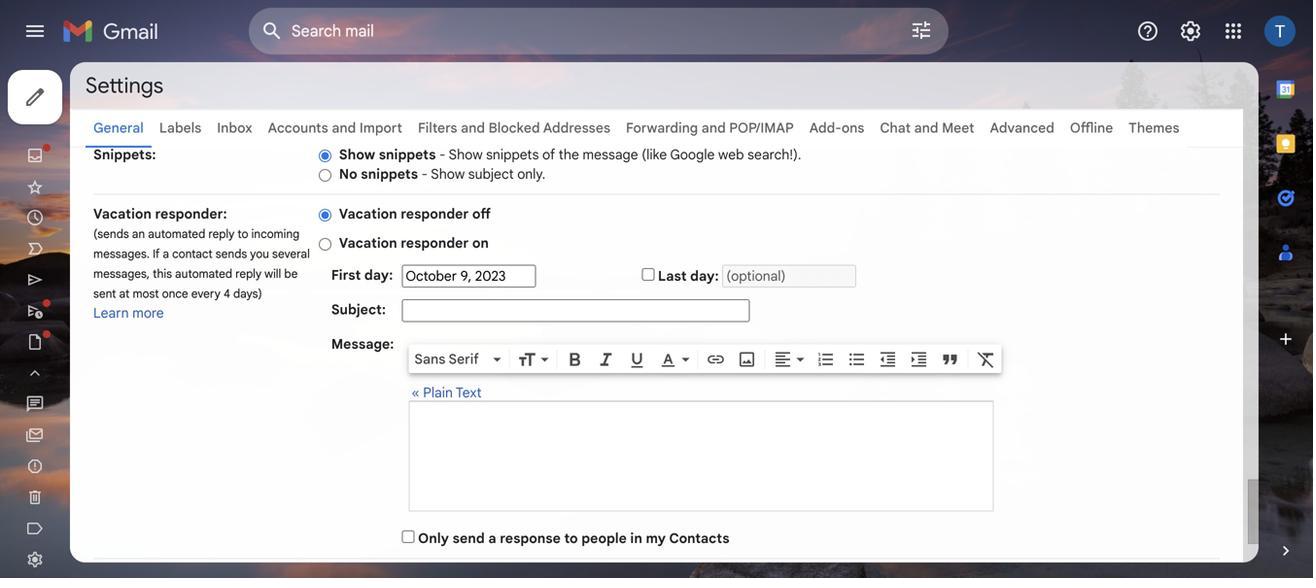 Task type: locate. For each thing, give the bounding box(es) containing it.
day: right first at the top left of page
[[364, 267, 393, 284]]

incoming
[[251, 227, 300, 242]]

navigation
[[0, 62, 233, 579], [93, 560, 1220, 579]]

day:
[[364, 267, 393, 284], [690, 268, 719, 285]]

responder up vacation responder on
[[401, 206, 469, 223]]

and right filters
[[461, 120, 485, 137]]

0 vertical spatial automated
[[148, 227, 205, 242]]

- up 'vacation responder off'
[[422, 166, 428, 183]]

snippets
[[379, 146, 436, 163], [486, 146, 539, 163], [361, 166, 418, 183]]

offline
[[1070, 120, 1114, 137]]

day: for first day:
[[364, 267, 393, 284]]

vacation responder off
[[339, 206, 491, 223]]

be
[[284, 267, 298, 281]]

general
[[93, 120, 144, 137]]

0 horizontal spatial to
[[238, 227, 248, 242]]

1 vertical spatial responder
[[401, 235, 469, 252]]

bold ‪(⌘b)‬ image
[[565, 350, 585, 369]]

1 horizontal spatial day:
[[690, 268, 719, 285]]

and up 'web'
[[702, 120, 726, 137]]

forwarding and pop/imap link
[[626, 120, 794, 137]]

0 vertical spatial to
[[238, 227, 248, 242]]

show
[[339, 146, 375, 163], [449, 146, 483, 163], [431, 166, 465, 183]]

to left people
[[564, 530, 578, 547]]

chat and meet link
[[880, 120, 975, 137]]

None search field
[[249, 8, 949, 54]]

blocked
[[489, 120, 540, 137]]

0 horizontal spatial day:
[[364, 267, 393, 284]]

0 vertical spatial reply
[[208, 227, 235, 242]]

responder:
[[155, 206, 227, 223]]

0 vertical spatial a
[[163, 247, 169, 262]]

automated
[[148, 227, 205, 242], [175, 267, 232, 281]]

bulleted list ‪(⌘⇧8)‬ image
[[847, 350, 867, 369]]

filters and blocked addresses
[[418, 120, 611, 137]]

add-ons link
[[810, 120, 865, 137]]

in
[[630, 530, 643, 547]]

a right the send at the left
[[488, 530, 497, 547]]

reply
[[208, 227, 235, 242], [235, 267, 262, 281]]

tab list
[[1259, 62, 1314, 509]]

and for filters
[[461, 120, 485, 137]]

- for show subject only.
[[422, 166, 428, 183]]

responder down 'vacation responder off'
[[401, 235, 469, 252]]

day: for last day:
[[690, 268, 719, 285]]

0 horizontal spatial reply
[[208, 227, 235, 242]]

2 and from the left
[[461, 120, 485, 137]]

a right if on the top left
[[163, 247, 169, 262]]

accounts and import link
[[268, 120, 402, 137]]

indent less ‪(⌘[)‬ image
[[878, 350, 898, 369]]

1 vertical spatial to
[[564, 530, 578, 547]]

vacation up the (sends
[[93, 206, 152, 223]]

search!).
[[748, 146, 802, 163]]

and right chat
[[915, 120, 939, 137]]

1 horizontal spatial reply
[[235, 267, 262, 281]]

will
[[265, 267, 281, 281]]

vacation inside vacation responder: (sends an automated reply to incoming messages. if a contact sends you several messages, this automated reply will be sent at most once every 4 days) learn more
[[93, 206, 152, 223]]

show snippets - show snippets of the message (like google web search!).
[[339, 146, 802, 163]]

first
[[331, 267, 361, 284]]

responder for off
[[401, 206, 469, 223]]

Subject text field
[[402, 299, 750, 322]]

4
[[224, 287, 230, 301]]

0 horizontal spatial a
[[163, 247, 169, 262]]

0 vertical spatial -
[[440, 146, 446, 163]]

Vacation responder off radio
[[319, 208, 331, 222]]

0 horizontal spatial -
[[422, 166, 428, 183]]

indent more ‪(⌘])‬ image
[[909, 350, 929, 369]]

1 horizontal spatial -
[[440, 146, 446, 163]]

- for show snippets of the message (like google web search!).
[[440, 146, 446, 163]]

1 vertical spatial -
[[422, 166, 428, 183]]

chat
[[880, 120, 911, 137]]

1 responder from the top
[[401, 206, 469, 223]]

themes
[[1129, 120, 1180, 137]]

show up no snippets - show subject only.
[[449, 146, 483, 163]]

vacation
[[93, 206, 152, 223], [339, 206, 397, 223], [339, 235, 397, 252]]

vacation right vacation responder off "radio" on the top left of the page
[[339, 206, 397, 223]]

1 horizontal spatial a
[[488, 530, 497, 547]]

snippets down import
[[379, 146, 436, 163]]

and left import
[[332, 120, 356, 137]]

- up no snippets - show subject only.
[[440, 146, 446, 163]]

« plain text
[[412, 385, 482, 402]]

day: right last
[[690, 268, 719, 285]]

italic ‪(⌘i)‬ image
[[596, 350, 616, 369]]

show up no
[[339, 146, 375, 163]]

this
[[153, 267, 172, 281]]

1 vertical spatial automated
[[175, 267, 232, 281]]

subject:
[[331, 301, 386, 318]]

snippets right no
[[361, 166, 418, 183]]

days)
[[233, 287, 262, 301]]

automated up every
[[175, 267, 232, 281]]

automated down responder:
[[148, 227, 205, 242]]

responder
[[401, 206, 469, 223], [401, 235, 469, 252]]

inbox
[[217, 120, 252, 137]]

labels
[[159, 120, 202, 137]]

1 vertical spatial reply
[[235, 267, 262, 281]]

vacation for vacation responder: (sends an automated reply to incoming messages. if a contact sends you several messages, this automated reply will be sent at most once every 4 days) learn more
[[93, 206, 152, 223]]

show for show snippets
[[449, 146, 483, 163]]

only send a response to people in my contacts
[[418, 530, 730, 547]]

responder for on
[[401, 235, 469, 252]]

and
[[332, 120, 356, 137], [461, 120, 485, 137], [702, 120, 726, 137], [915, 120, 939, 137]]

1 and from the left
[[332, 120, 356, 137]]

to up sends
[[238, 227, 248, 242]]

reply up days)
[[235, 267, 262, 281]]

1 vertical spatial a
[[488, 530, 497, 547]]

3 and from the left
[[702, 120, 726, 137]]

reply up sends
[[208, 227, 235, 242]]

no snippets - show subject only.
[[339, 166, 546, 183]]

vacation up first day:
[[339, 235, 397, 252]]

show left subject
[[431, 166, 465, 183]]

numbered list ‪(⌘⇧7)‬ image
[[816, 350, 836, 369]]

general link
[[93, 120, 144, 137]]

sans serif option
[[411, 350, 489, 369]]

to
[[238, 227, 248, 242], [564, 530, 578, 547]]

gmail image
[[62, 12, 168, 51]]

to inside vacation responder: (sends an automated reply to incoming messages. if a contact sends you several messages, this automated reply will be sent at most once every 4 days) learn more
[[238, 227, 248, 242]]

remove formatting ‪(⌘\)‬ image
[[977, 350, 996, 369]]

subject
[[468, 166, 514, 183]]

4 and from the left
[[915, 120, 939, 137]]

advanced search options image
[[902, 11, 941, 50]]

0 vertical spatial responder
[[401, 206, 469, 223]]

add-ons
[[810, 120, 865, 137]]

a
[[163, 247, 169, 262], [488, 530, 497, 547]]

2 responder from the top
[[401, 235, 469, 252]]

1 horizontal spatial to
[[564, 530, 578, 547]]

(sends
[[93, 227, 129, 242]]

filters
[[418, 120, 457, 137]]

Show snippets radio
[[319, 149, 331, 163]]

vacation responder: (sends an automated reply to incoming messages. if a contact sends you several messages, this automated reply will be sent at most once every 4 days) learn more
[[93, 206, 310, 322]]

-
[[440, 146, 446, 163], [422, 166, 428, 183]]



Task type: vqa. For each thing, say whether or not it's contained in the screenshot.
no snippets RADIO
yes



Task type: describe. For each thing, give the bounding box(es) containing it.
first day:
[[331, 267, 393, 284]]

Search mail text field
[[292, 21, 856, 41]]

import
[[360, 120, 402, 137]]

sends
[[216, 247, 247, 262]]

most
[[133, 287, 159, 301]]

link ‪(⌘k)‬ image
[[706, 350, 726, 369]]

a inside vacation responder: (sends an automated reply to incoming messages. if a contact sends you several messages, this automated reply will be sent at most once every 4 days) learn more
[[163, 247, 169, 262]]

an
[[132, 227, 145, 242]]

insert image image
[[737, 350, 757, 369]]

web
[[719, 146, 744, 163]]

and for chat
[[915, 120, 939, 137]]

underline ‪(⌘u)‬ image
[[628, 351, 647, 370]]

filters and blocked addresses link
[[418, 120, 611, 137]]

send
[[453, 530, 485, 547]]

every
[[191, 287, 221, 301]]

response
[[500, 530, 561, 547]]

pop/imap
[[730, 120, 794, 137]]

labels link
[[159, 120, 202, 137]]

forwarding
[[626, 120, 698, 137]]

last
[[658, 268, 687, 285]]

only.
[[517, 166, 546, 183]]

people
[[582, 530, 627, 547]]

addresses
[[543, 120, 611, 137]]

messages.
[[93, 247, 150, 262]]

vacation for vacation responder off
[[339, 206, 397, 223]]

themes link
[[1129, 120, 1180, 137]]

accounts and import
[[268, 120, 402, 137]]

at
[[119, 287, 130, 301]]

message
[[583, 146, 638, 163]]

show for no snippets
[[431, 166, 465, 183]]

and for forwarding
[[702, 120, 726, 137]]

add-
[[810, 120, 842, 137]]

sans serif
[[415, 351, 479, 368]]

accounts
[[268, 120, 328, 137]]

ons
[[842, 120, 865, 137]]

several
[[272, 247, 310, 262]]

contact
[[172, 247, 213, 262]]

once
[[162, 287, 188, 301]]

off
[[472, 206, 491, 223]]

if
[[153, 247, 160, 262]]

you
[[250, 247, 269, 262]]

no
[[339, 166, 358, 183]]

serif
[[449, 351, 479, 368]]

message:
[[331, 336, 394, 353]]

Vacation responder on radio
[[319, 237, 331, 252]]

main menu image
[[23, 19, 47, 43]]

learn more link
[[93, 305, 164, 322]]

meet
[[942, 120, 975, 137]]

chat and meet
[[880, 120, 975, 137]]

of
[[543, 146, 555, 163]]

last day:
[[658, 268, 719, 285]]

Only send a response to people in my Contacts checkbox
[[402, 531, 415, 544]]

search mail image
[[255, 14, 290, 49]]

only
[[418, 530, 449, 547]]

snippets:
[[93, 146, 156, 163]]

First day: text field
[[402, 265, 536, 288]]

my
[[646, 530, 666, 547]]

inbox link
[[217, 120, 252, 137]]

more
[[132, 305, 164, 322]]

sans
[[415, 351, 446, 368]]

Last day: checkbox
[[642, 268, 655, 281]]

settings
[[86, 72, 163, 99]]

advanced link
[[990, 120, 1055, 137]]

the
[[559, 146, 579, 163]]

Last day: text field
[[723, 265, 857, 288]]

and for accounts
[[332, 120, 356, 137]]

advanced
[[990, 120, 1055, 137]]

vacation responder on
[[339, 235, 489, 252]]

google
[[670, 146, 715, 163]]

contacts
[[669, 530, 730, 547]]

snippets for show snippets of the message (like google web search!).
[[379, 146, 436, 163]]

snippets for show subject only.
[[361, 166, 418, 183]]

formatting options toolbar
[[409, 345, 1002, 373]]

snippets down the filters and blocked addresses link at the left of page
[[486, 146, 539, 163]]

on
[[472, 235, 489, 252]]

learn
[[93, 305, 129, 322]]

offline link
[[1070, 120, 1114, 137]]

support image
[[1137, 19, 1160, 43]]

settings image
[[1179, 19, 1203, 43]]

No snippets radio
[[319, 168, 331, 183]]

sent
[[93, 287, 116, 301]]

vacation for vacation responder on
[[339, 235, 397, 252]]

(like
[[642, 146, 667, 163]]

forwarding and pop/imap
[[626, 120, 794, 137]]

messages,
[[93, 267, 150, 281]]

quote ‪(⌘⇧9)‬ image
[[941, 350, 960, 369]]



